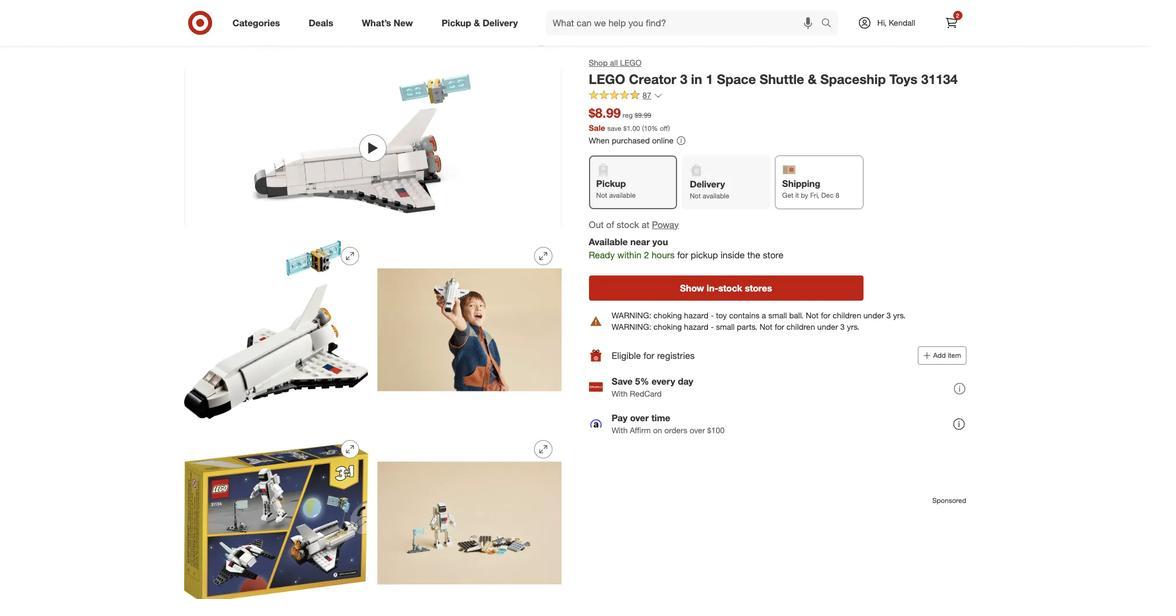 Task type: locate. For each thing, give the bounding box(es) containing it.
0 horizontal spatial under
[[818, 322, 839, 332]]

1 horizontal spatial under
[[864, 311, 885, 320]]

1
[[706, 71, 714, 87]]

pickup right new
[[442, 17, 472, 28]]

warning:
[[612, 311, 652, 320], [612, 322, 652, 332]]

available inside delivery not available
[[703, 192, 730, 201]]

available
[[609, 191, 636, 200], [703, 192, 730, 201]]

lego creator 3 in 1 space shuttle &#38; spaceship toys 31134, 3 of 11 image
[[184, 238, 368, 422]]

87
[[643, 90, 652, 100]]

2 down near
[[644, 250, 649, 261]]

sale
[[589, 123, 606, 133]]

for right ball.
[[821, 311, 831, 320]]

1 vertical spatial -
[[711, 322, 714, 332]]

31134
[[922, 71, 958, 87]]

1 horizontal spatial yrs.
[[894, 311, 906, 320]]

0 vertical spatial &
[[474, 17, 480, 28]]

hazard left toy
[[684, 311, 709, 320]]

-
[[711, 311, 714, 320], [711, 322, 714, 332]]

0 horizontal spatial &
[[474, 17, 480, 28]]

for right hours on the right top
[[678, 250, 689, 261]]

small down toy
[[716, 322, 735, 332]]

stock for in-
[[719, 283, 743, 294]]

1 vertical spatial yrs.
[[847, 322, 860, 332]]

1 vertical spatial pickup
[[597, 178, 626, 190]]

1 horizontal spatial pickup
[[597, 178, 626, 190]]

5%
[[636, 376, 649, 387]]

under
[[864, 311, 885, 320], [818, 322, 839, 332]]

for inside available near you ready within 2 hours for pickup inside the store
[[678, 250, 689, 261]]

deals link
[[299, 10, 348, 35]]

hazard up registries
[[684, 322, 709, 332]]

0 vertical spatial warning:
[[612, 311, 652, 320]]

ball.
[[790, 311, 804, 320]]

(
[[642, 124, 644, 133]]

0 vertical spatial hazard
[[684, 311, 709, 320]]

when
[[589, 135, 610, 145]]

every
[[652, 376, 676, 387]]

choking down show at the top of the page
[[654, 311, 682, 320]]

2 inside available near you ready within 2 hours for pickup inside the store
[[644, 250, 649, 261]]

stock left stores
[[719, 283, 743, 294]]

1 horizontal spatial children
[[833, 311, 862, 320]]

not down a
[[760, 322, 773, 332]]

0 horizontal spatial over
[[630, 412, 649, 424]]

in-
[[707, 283, 719, 294]]

2 right the kendall
[[957, 12, 960, 19]]

with
[[612, 389, 628, 399], [612, 426, 628, 435]]

1 horizontal spatial 2
[[957, 12, 960, 19]]

choking
[[654, 311, 682, 320], [654, 322, 682, 332]]

1 horizontal spatial delivery
[[690, 179, 725, 190]]

1 vertical spatial with
[[612, 426, 628, 435]]

hi,
[[878, 18, 887, 27]]

pickup & delivery link
[[432, 10, 532, 35]]

for right eligible
[[644, 350, 655, 361]]

0 horizontal spatial available
[[609, 191, 636, 200]]

0 vertical spatial small
[[769, 311, 787, 320]]

lego
[[620, 58, 642, 68], [589, 71, 626, 87]]

pickup
[[691, 250, 718, 261]]

1 vertical spatial stock
[[719, 283, 743, 294]]

not up available near you ready within 2 hours for pickup inside the store
[[690, 192, 701, 201]]

available inside pickup not available
[[609, 191, 636, 200]]

delivery inside delivery not available
[[690, 179, 725, 190]]

0 horizontal spatial pickup
[[442, 17, 472, 28]]

1 horizontal spatial small
[[769, 311, 787, 320]]

categories link
[[223, 10, 295, 35]]

2 inside "link"
[[957, 12, 960, 19]]

$100
[[708, 426, 725, 435]]

1 horizontal spatial over
[[690, 426, 705, 435]]

small
[[769, 311, 787, 320], [716, 322, 735, 332]]

with down save on the bottom right
[[612, 389, 628, 399]]

2 horizontal spatial 3
[[887, 311, 891, 320]]

2
[[957, 12, 960, 19], [644, 250, 649, 261]]

- left toy
[[711, 311, 714, 320]]

0 horizontal spatial 3
[[680, 71, 688, 87]]

pickup for &
[[442, 17, 472, 28]]

creator
[[629, 71, 677, 87]]

shop
[[589, 58, 608, 68]]

save 5% every day with redcard
[[612, 376, 694, 399]]

redcard
[[630, 389, 662, 399]]

small right a
[[769, 311, 787, 320]]

dec
[[822, 191, 834, 200]]

$
[[624, 124, 627, 133]]

0 vertical spatial lego
[[620, 58, 642, 68]]

by
[[801, 191, 809, 200]]

1 vertical spatial over
[[690, 426, 705, 435]]

1 horizontal spatial 3
[[841, 322, 845, 332]]

stock left at on the right of page
[[617, 219, 639, 230]]

pickup inside pickup not available
[[597, 178, 626, 190]]

children down ball.
[[787, 322, 816, 332]]

not inside pickup not available
[[597, 191, 608, 200]]

0 horizontal spatial children
[[787, 322, 816, 332]]

item
[[948, 351, 962, 360]]

new
[[394, 17, 413, 28]]

2 - from the top
[[711, 322, 714, 332]]

stock inside button
[[719, 283, 743, 294]]

over up the affirm in the right bottom of the page
[[630, 412, 649, 424]]

1 horizontal spatial &
[[808, 71, 817, 87]]

0 horizontal spatial 2
[[644, 250, 649, 261]]

0 vertical spatial delivery
[[483, 17, 518, 28]]

0 vertical spatial over
[[630, 412, 649, 424]]

over
[[630, 412, 649, 424], [690, 426, 705, 435]]

store
[[763, 250, 784, 261]]

1 horizontal spatial available
[[703, 192, 730, 201]]

2 choking from the top
[[654, 322, 682, 332]]

1 vertical spatial hazard
[[684, 322, 709, 332]]

stock
[[617, 219, 639, 230], [719, 283, 743, 294]]

delivery
[[483, 17, 518, 28], [690, 179, 725, 190]]

add item
[[934, 351, 962, 360]]

1 with from the top
[[612, 389, 628, 399]]

time
[[652, 412, 671, 424]]

0 horizontal spatial stock
[[617, 219, 639, 230]]

0 vertical spatial 3
[[680, 71, 688, 87]]

inside
[[721, 250, 745, 261]]

1 vertical spatial choking
[[654, 322, 682, 332]]

1 vertical spatial 3
[[887, 311, 891, 320]]

reg
[[623, 111, 633, 119]]

lego right all in the right top of the page
[[620, 58, 642, 68]]

for
[[678, 250, 689, 261], [821, 311, 831, 320], [775, 322, 785, 332], [644, 350, 655, 361]]

children right ball.
[[833, 311, 862, 320]]

0 vertical spatial choking
[[654, 311, 682, 320]]

2 warning: from the top
[[612, 322, 652, 332]]

What can we help you find? suggestions appear below search field
[[546, 10, 825, 35]]

yrs.
[[894, 311, 906, 320], [847, 322, 860, 332]]

2 with from the top
[[612, 426, 628, 435]]

pickup up of
[[597, 178, 626, 190]]

orders
[[665, 426, 688, 435]]

0 vertical spatial with
[[612, 389, 628, 399]]

with inside the pay over time with affirm on orders over $100
[[612, 426, 628, 435]]

0 horizontal spatial small
[[716, 322, 735, 332]]

get
[[783, 191, 794, 200]]

lego down all in the right top of the page
[[589, 71, 626, 87]]

0 vertical spatial under
[[864, 311, 885, 320]]

1 - from the top
[[711, 311, 714, 320]]

at
[[642, 219, 650, 230]]

0 horizontal spatial delivery
[[483, 17, 518, 28]]

not inside delivery not available
[[690, 192, 701, 201]]

available for pickup
[[609, 191, 636, 200]]

with down pay
[[612, 426, 628, 435]]

1 vertical spatial warning:
[[612, 322, 652, 332]]

lego creator 3 in 1 space shuttle &#38; spaceship toys 31134, 6 of 11 image
[[377, 432, 562, 600]]

0 vertical spatial pickup
[[442, 17, 472, 28]]

0 vertical spatial stock
[[617, 219, 639, 230]]

not right ball.
[[806, 311, 819, 320]]

affirm
[[630, 426, 651, 435]]

stock for of
[[617, 219, 639, 230]]

0 vertical spatial 2
[[957, 12, 960, 19]]

ready
[[589, 250, 615, 261]]

add item button
[[918, 347, 967, 365]]

pickup inside "link"
[[442, 17, 472, 28]]

choking up registries
[[654, 322, 682, 332]]

1 horizontal spatial stock
[[719, 283, 743, 294]]

%
[[652, 124, 658, 133]]

registries
[[657, 350, 695, 361]]

children
[[833, 311, 862, 320], [787, 322, 816, 332]]

0 vertical spatial -
[[711, 311, 714, 320]]

not
[[597, 191, 608, 200], [690, 192, 701, 201], [806, 311, 819, 320], [760, 322, 773, 332]]

all
[[610, 58, 618, 68]]

$9.99
[[635, 111, 652, 119]]

- left parts.
[[711, 322, 714, 332]]

&
[[474, 17, 480, 28], [808, 71, 817, 87]]

1 vertical spatial 2
[[644, 250, 649, 261]]

not up out
[[597, 191, 608, 200]]

show in-stock stores
[[680, 283, 772, 294]]

1 vertical spatial delivery
[[690, 179, 725, 190]]

1 vertical spatial &
[[808, 71, 817, 87]]

10
[[644, 124, 652, 133]]

purchased
[[612, 135, 650, 145]]

1 vertical spatial under
[[818, 322, 839, 332]]

over left $100
[[690, 426, 705, 435]]

lego creator 3 in 1 space shuttle &#38; spaceship toys 31134, 5 of 11 image
[[184, 432, 368, 600]]



Task type: vqa. For each thing, say whether or not it's contained in the screenshot.
the bottommost over
yes



Task type: describe. For each thing, give the bounding box(es) containing it.
shipping get it by fri, dec 8
[[783, 178, 840, 200]]

poway button
[[652, 218, 679, 231]]

space
[[717, 71, 756, 87]]

8
[[836, 191, 840, 200]]

you
[[653, 237, 669, 248]]

1 warning: from the top
[[612, 311, 652, 320]]

)
[[668, 124, 670, 133]]

show
[[680, 283, 705, 294]]

toys
[[890, 71, 918, 87]]

pay over time with affirm on orders over $100
[[612, 412, 725, 435]]

available near you ready within 2 hours for pickup inside the store
[[589, 237, 784, 261]]

show in-stock stores button
[[589, 276, 864, 301]]

toy
[[716, 311, 727, 320]]

poway
[[652, 219, 679, 230]]

hours
[[652, 250, 675, 261]]

pickup for not
[[597, 178, 626, 190]]

pay
[[612, 412, 628, 424]]

warning: choking hazard - toy contains a small ball. not for children under 3 yrs. warning: choking hazard - small parts. not for children under 3 yrs.
[[612, 311, 906, 332]]

& inside "link"
[[474, 17, 480, 28]]

1 choking from the top
[[654, 311, 682, 320]]

parts.
[[737, 322, 758, 332]]

it
[[796, 191, 799, 200]]

of
[[607, 219, 615, 230]]

off
[[660, 124, 668, 133]]

1 vertical spatial small
[[716, 322, 735, 332]]

for right parts.
[[775, 322, 785, 332]]

eligible
[[612, 350, 641, 361]]

1 hazard from the top
[[684, 311, 709, 320]]

add
[[934, 351, 946, 360]]

shop all lego lego creator 3 in 1 space shuttle & spaceship toys 31134
[[589, 58, 958, 87]]

out
[[589, 219, 604, 230]]

available for delivery
[[703, 192, 730, 201]]

what's new
[[362, 17, 413, 28]]

87 link
[[589, 90, 663, 103]]

shuttle
[[760, 71, 805, 87]]

pickup & delivery
[[442, 17, 518, 28]]

3 inside the 'shop all lego lego creator 3 in 1 space shuttle & spaceship toys 31134'
[[680, 71, 688, 87]]

online
[[652, 135, 674, 145]]

a
[[762, 311, 767, 320]]

categories
[[233, 17, 280, 28]]

when purchased online
[[589, 135, 674, 145]]

2 link
[[939, 10, 964, 35]]

lego creator 3 in 1 space shuttle &#38; spaceship toys 31134, 4 of 11 image
[[377, 238, 562, 422]]

save
[[612, 376, 633, 387]]

eligible for registries
[[612, 350, 695, 361]]

0 vertical spatial children
[[833, 311, 862, 320]]

available
[[589, 237, 628, 248]]

in
[[691, 71, 703, 87]]

0 vertical spatial yrs.
[[894, 311, 906, 320]]

what's
[[362, 17, 391, 28]]

near
[[631, 237, 650, 248]]

shipping
[[783, 178, 821, 190]]

search
[[817, 18, 844, 30]]

delivery inside "link"
[[483, 17, 518, 28]]

sponsored
[[933, 497, 967, 505]]

$8.99
[[589, 105, 621, 121]]

search button
[[817, 10, 844, 38]]

0 horizontal spatial yrs.
[[847, 322, 860, 332]]

save
[[608, 124, 622, 133]]

spaceship
[[821, 71, 886, 87]]

$8.99 reg $9.99 sale save $ 1.00 ( 10 % off )
[[589, 105, 670, 133]]

day
[[678, 376, 694, 387]]

kendall
[[889, 18, 916, 27]]

within
[[618, 250, 642, 261]]

hi, kendall
[[878, 18, 916, 27]]

stores
[[745, 283, 772, 294]]

1 vertical spatial lego
[[589, 71, 626, 87]]

deals
[[309, 17, 333, 28]]

out of stock at poway
[[589, 219, 679, 230]]

lego creator 3 in 1 space shuttle &#38; spaceship toys 31134, 2 of 11, play video image
[[184, 67, 562, 229]]

delivery not available
[[690, 179, 730, 201]]

& inside the 'shop all lego lego creator 3 in 1 space shuttle & spaceship toys 31134'
[[808, 71, 817, 87]]

1 vertical spatial children
[[787, 322, 816, 332]]

with inside "save 5% every day with redcard"
[[612, 389, 628, 399]]

2 hazard from the top
[[684, 322, 709, 332]]

1.00
[[627, 124, 640, 133]]

contains
[[730, 311, 760, 320]]

lego creator 3 in 1 space shuttle &#38; spaceship toys 31134, 1 of 11 image
[[184, 0, 562, 58]]

pickup not available
[[597, 178, 636, 200]]

fri,
[[811, 191, 820, 200]]

what's new link
[[352, 10, 428, 35]]

2 vertical spatial 3
[[841, 322, 845, 332]]



